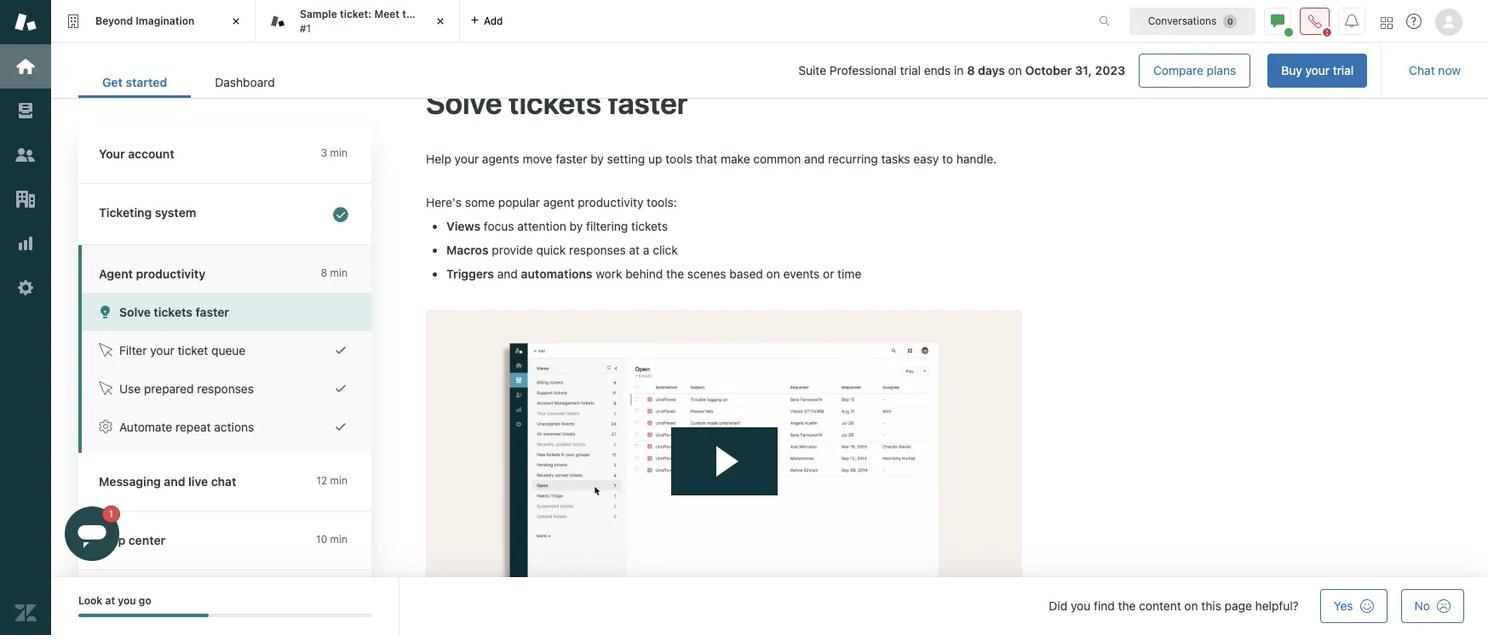 Task type: describe. For each thing, give the bounding box(es) containing it.
go
[[139, 595, 151, 608]]

filter your ticket queue
[[119, 343, 246, 358]]

10 min
[[316, 533, 348, 546]]

october
[[1026, 63, 1072, 78]]

repeat
[[176, 420, 211, 435]]

and for messaging and live chat
[[164, 475, 185, 489]]

here's
[[426, 195, 462, 210]]

1 vertical spatial at
[[105, 595, 115, 608]]

quick
[[536, 243, 566, 257]]

automations
[[521, 266, 593, 281]]

progress bar image
[[78, 615, 209, 618]]

here's some popular agent productivity tools:
[[426, 195, 677, 210]]

time
[[838, 266, 862, 281]]

min for help center
[[330, 533, 348, 546]]

some
[[465, 195, 495, 210]]

solve inside content-title region
[[426, 85, 502, 121]]

setting
[[607, 151, 645, 166]]

notifications image
[[1345, 14, 1359, 28]]

events
[[784, 266, 820, 281]]

did
[[1049, 599, 1068, 613]]

common
[[754, 151, 801, 166]]

0 vertical spatial 8
[[967, 63, 975, 78]]

use prepared responses
[[119, 382, 254, 396]]

views
[[446, 219, 481, 233]]

solve tickets faster inside button
[[119, 305, 229, 320]]

recurring
[[828, 151, 878, 166]]

look at you go
[[78, 595, 151, 608]]

focus
[[484, 219, 514, 233]]

beyond
[[95, 14, 133, 27]]

help for help center
[[99, 533, 125, 548]]

now
[[1439, 63, 1461, 78]]

click
[[653, 243, 678, 257]]

ticketing system
[[99, 205, 196, 220]]

imagination
[[136, 14, 195, 27]]

handle.
[[957, 151, 997, 166]]

main element
[[0, 0, 51, 636]]

the for sample ticket: meet the ticket #1
[[402, 8, 419, 21]]

messaging
[[99, 475, 161, 489]]

live
[[188, 475, 208, 489]]

October 31, 2023 text field
[[1026, 63, 1126, 78]]

ends
[[924, 63, 951, 78]]

views focus attention by filtering tickets
[[446, 219, 668, 233]]

suite
[[799, 63, 827, 78]]

actions
[[214, 420, 254, 435]]

did you find the content on this page helpful?
[[1049, 599, 1299, 613]]

tools:
[[647, 195, 677, 210]]

faster inside solve tickets faster button
[[196, 305, 229, 320]]

beyond imagination tab
[[51, 0, 256, 43]]

a
[[643, 243, 650, 257]]

1 horizontal spatial the
[[666, 266, 684, 281]]

filter your ticket queue button
[[82, 331, 372, 370]]

2023
[[1095, 63, 1126, 78]]

help for help your agents move faster by setting up tools that make common and recurring tasks easy to handle.
[[426, 151, 451, 166]]

buy
[[1282, 63, 1303, 78]]

the for did you find the content on this page helpful?
[[1118, 599, 1136, 613]]

tools
[[666, 151, 693, 166]]

this
[[1202, 599, 1222, 613]]

that
[[696, 151, 718, 166]]

31,
[[1075, 63, 1092, 78]]

help center
[[99, 533, 166, 548]]

tasks
[[881, 151, 910, 166]]

admin image
[[14, 277, 37, 299]]

look
[[78, 595, 103, 608]]

professional
[[830, 63, 897, 78]]

#1
[[300, 22, 311, 35]]

1 vertical spatial tickets
[[631, 219, 668, 233]]

ticket inside button
[[178, 343, 208, 358]]

zendesk support image
[[14, 11, 37, 33]]

find
[[1094, 599, 1115, 613]]

video element
[[426, 310, 1022, 636]]

10
[[316, 533, 327, 546]]

tabs tab list
[[51, 0, 1081, 43]]

3 min
[[321, 147, 348, 159]]

in
[[954, 63, 964, 78]]

ticketing
[[99, 205, 152, 220]]

scenes
[[687, 266, 726, 281]]

days
[[978, 63, 1005, 78]]

center
[[128, 533, 166, 548]]

easy
[[914, 151, 939, 166]]

macros provide quick responses at a click
[[446, 243, 678, 257]]

12 min
[[316, 475, 348, 487]]

behind
[[626, 266, 663, 281]]

add
[[484, 14, 503, 27]]

up
[[648, 151, 662, 166]]

zendesk image
[[14, 602, 37, 625]]

0 horizontal spatial 8
[[321, 267, 327, 279]]

tab list containing get started
[[78, 66, 299, 98]]

queue
[[211, 343, 246, 358]]

progress-bar progress bar
[[78, 615, 372, 618]]

compare plans button
[[1139, 54, 1251, 88]]

tickets inside content-title region
[[509, 85, 602, 121]]

compare
[[1154, 63, 1204, 78]]

yes button
[[1320, 590, 1388, 624]]



Task type: locate. For each thing, give the bounding box(es) containing it.
8 min
[[321, 267, 348, 279]]

and right common
[[804, 151, 825, 166]]

and
[[804, 151, 825, 166], [497, 266, 518, 281], [164, 475, 185, 489]]

1 horizontal spatial you
[[1071, 599, 1091, 613]]

min for messaging and live chat
[[330, 475, 348, 487]]

by up macros provide quick responses at a click
[[570, 219, 583, 233]]

footer containing did you find the content on this page helpful?
[[51, 578, 1489, 636]]

sample ticket: meet the ticket #1
[[300, 8, 450, 35]]

on
[[1009, 63, 1022, 78], [767, 266, 780, 281], [1185, 599, 1199, 613]]

1 vertical spatial on
[[767, 266, 780, 281]]

work
[[596, 266, 622, 281]]

help your agents move faster by setting up tools that make common and recurring tasks easy to handle.
[[426, 151, 997, 166]]

tab
[[256, 0, 460, 43]]

solve
[[426, 85, 502, 121], [119, 305, 151, 320]]

ticket left queue
[[178, 343, 208, 358]]

1 horizontal spatial at
[[629, 243, 640, 257]]

8
[[967, 63, 975, 78], [321, 267, 327, 279]]

faster up "up"
[[608, 85, 688, 121]]

provide
[[492, 243, 533, 257]]

productivity up filtering
[[578, 195, 644, 210]]

the right "find"
[[1118, 599, 1136, 613]]

responses inside button
[[197, 382, 254, 396]]

2 horizontal spatial tickets
[[631, 219, 668, 233]]

1 min from the top
[[330, 147, 348, 159]]

your
[[99, 147, 125, 161]]

faster up filter your ticket queue button
[[196, 305, 229, 320]]

you right did
[[1071, 599, 1091, 613]]

move
[[523, 151, 553, 166]]

4 min from the top
[[330, 533, 348, 546]]

plans
[[1207, 63, 1237, 78]]

by left setting
[[591, 151, 604, 166]]

close image
[[228, 13, 245, 30]]

0 horizontal spatial help
[[99, 533, 125, 548]]

responses up automate repeat actions button
[[197, 382, 254, 396]]

chat
[[1410, 63, 1435, 78]]

the right the meet
[[402, 8, 419, 21]]

0 vertical spatial your
[[1306, 63, 1330, 78]]

0 horizontal spatial tickets
[[154, 305, 193, 320]]

1 horizontal spatial tickets
[[509, 85, 602, 121]]

automate repeat actions button
[[82, 408, 372, 446]]

dashboard tab
[[191, 66, 299, 98]]

helpful?
[[1256, 599, 1299, 613]]

filter
[[119, 343, 147, 358]]

macros
[[446, 243, 489, 257]]

content-title region
[[426, 84, 1022, 123]]

get started
[[102, 75, 167, 89]]

ticket inside sample ticket: meet the ticket #1
[[421, 8, 450, 21]]

meet
[[374, 8, 400, 21]]

responses down filtering
[[569, 243, 626, 257]]

system
[[155, 205, 196, 220]]

1 vertical spatial and
[[497, 266, 518, 281]]

0 horizontal spatial faster
[[196, 305, 229, 320]]

on right days
[[1009, 63, 1022, 78]]

ticketing system button
[[78, 184, 368, 245]]

1 horizontal spatial solve
[[426, 85, 502, 121]]

content
[[1139, 599, 1182, 613]]

use
[[119, 382, 141, 396]]

chat now
[[1410, 63, 1461, 78]]

solve tickets faster inside content-title region
[[426, 85, 688, 121]]

faster right move
[[556, 151, 587, 166]]

1 horizontal spatial solve tickets faster
[[426, 85, 688, 121]]

on left the this
[[1185, 599, 1199, 613]]

zendesk products image
[[1381, 17, 1393, 29]]

button displays agent's chat status as online. image
[[1271, 14, 1285, 28]]

0 horizontal spatial responses
[[197, 382, 254, 396]]

faster
[[608, 85, 688, 121], [556, 151, 587, 166], [196, 305, 229, 320]]

you left go
[[118, 595, 136, 608]]

productivity
[[578, 195, 644, 210], [136, 267, 205, 281]]

by
[[591, 151, 604, 166], [570, 219, 583, 233]]

3 min from the top
[[330, 475, 348, 487]]

0 vertical spatial solve tickets faster
[[426, 85, 688, 121]]

1 horizontal spatial ticket
[[421, 8, 450, 21]]

chat now button
[[1396, 54, 1475, 88]]

2 min from the top
[[330, 267, 348, 279]]

your inside section
[[1306, 63, 1330, 78]]

triggers and automations work behind the scenes based on events or time
[[446, 266, 862, 281]]

trial inside button
[[1333, 63, 1354, 78]]

region containing help your agents move faster by setting up tools that make common and recurring tasks easy to handle.
[[426, 150, 1022, 636]]

messaging and live chat
[[99, 475, 236, 489]]

buy your trial button
[[1268, 54, 1368, 88]]

your for help
[[455, 151, 479, 166]]

section
[[312, 54, 1368, 88]]

min for your account
[[330, 147, 348, 159]]

started
[[126, 75, 167, 89]]

2 vertical spatial your
[[150, 343, 174, 358]]

the inside sample ticket: meet the ticket #1
[[402, 8, 419, 21]]

1 vertical spatial faster
[[556, 151, 587, 166]]

video thumbnail image
[[426, 310, 1022, 636], [426, 310, 1022, 636]]

help left center
[[99, 533, 125, 548]]

solve tickets faster
[[426, 85, 688, 121], [119, 305, 229, 320]]

0 vertical spatial at
[[629, 243, 640, 257]]

customers image
[[14, 144, 37, 166]]

0 vertical spatial ticket
[[421, 8, 450, 21]]

0 horizontal spatial by
[[570, 219, 583, 233]]

2 trial from the left
[[1333, 63, 1354, 78]]

your account
[[99, 147, 174, 161]]

tickets up a
[[631, 219, 668, 233]]

triggers
[[446, 266, 494, 281]]

1 vertical spatial help
[[99, 533, 125, 548]]

1 horizontal spatial responses
[[569, 243, 626, 257]]

2 horizontal spatial faster
[[608, 85, 688, 121]]

and for triggers and automations work behind the scenes based on events or time
[[497, 266, 518, 281]]

your for filter
[[150, 343, 174, 358]]

0 vertical spatial faster
[[608, 85, 688, 121]]

faster inside content-title region
[[608, 85, 688, 121]]

on inside section
[[1009, 63, 1022, 78]]

1 vertical spatial by
[[570, 219, 583, 233]]

tab containing sample ticket: meet the ticket
[[256, 0, 460, 43]]

1 vertical spatial responses
[[197, 382, 254, 396]]

organizations image
[[14, 188, 37, 210]]

0 horizontal spatial you
[[118, 595, 136, 608]]

the down click
[[666, 266, 684, 281]]

2 horizontal spatial the
[[1118, 599, 1136, 613]]

productivity right agent
[[136, 267, 205, 281]]

0 vertical spatial help
[[426, 151, 451, 166]]

trial left ends
[[900, 63, 921, 78]]

12
[[316, 475, 327, 487]]

make
[[721, 151, 750, 166]]

buy your trial
[[1282, 63, 1354, 78]]

3
[[321, 147, 327, 159]]

solve tickets faster up move
[[426, 85, 688, 121]]

add button
[[460, 0, 513, 42]]

solve up the filter
[[119, 305, 151, 320]]

the
[[402, 8, 419, 21], [666, 266, 684, 281], [1118, 599, 1136, 613]]

1 vertical spatial ticket
[[178, 343, 208, 358]]

2 horizontal spatial on
[[1185, 599, 1199, 613]]

1 vertical spatial 8
[[321, 267, 327, 279]]

0 vertical spatial solve
[[426, 85, 502, 121]]

1 horizontal spatial and
[[497, 266, 518, 281]]

your for buy
[[1306, 63, 1330, 78]]

0 horizontal spatial trial
[[900, 63, 921, 78]]

or
[[823, 266, 835, 281]]

sample
[[300, 8, 337, 21]]

1 horizontal spatial trial
[[1333, 63, 1354, 78]]

responses
[[569, 243, 626, 257], [197, 382, 254, 396]]

popular
[[498, 195, 540, 210]]

1 vertical spatial solve tickets faster
[[119, 305, 229, 320]]

at right look
[[105, 595, 115, 608]]

your right the filter
[[150, 343, 174, 358]]

trial for your
[[1333, 63, 1354, 78]]

chat
[[211, 475, 236, 489]]

get
[[102, 75, 123, 89]]

tickets inside solve tickets faster button
[[154, 305, 193, 320]]

and down provide
[[497, 266, 518, 281]]

min for agent productivity
[[330, 267, 348, 279]]

conversations button
[[1130, 7, 1256, 35]]

no
[[1415, 599, 1431, 613]]

tickets
[[509, 85, 602, 121], [631, 219, 668, 233], [154, 305, 193, 320]]

agent productivity
[[99, 267, 205, 281]]

help up here's
[[426, 151, 451, 166]]

your right buy
[[1306, 63, 1330, 78]]

0 vertical spatial responses
[[569, 243, 626, 257]]

0 horizontal spatial ticket
[[178, 343, 208, 358]]

0 horizontal spatial productivity
[[136, 267, 205, 281]]

1 horizontal spatial by
[[591, 151, 604, 166]]

0 horizontal spatial solve
[[119, 305, 151, 320]]

your account heading
[[78, 125, 372, 184]]

1 horizontal spatial faster
[[556, 151, 587, 166]]

2 vertical spatial on
[[1185, 599, 1199, 613]]

dashboard
[[215, 75, 275, 89]]

at left a
[[629, 243, 640, 257]]

0 vertical spatial and
[[804, 151, 825, 166]]

trial down notifications icon at top
[[1333, 63, 1354, 78]]

filtering
[[586, 219, 628, 233]]

ticket right the meet
[[421, 8, 450, 21]]

tab list
[[78, 66, 299, 98]]

tickets up move
[[509, 85, 602, 121]]

yes
[[1334, 599, 1354, 613]]

region
[[426, 150, 1022, 636]]

1 vertical spatial solve
[[119, 305, 151, 320]]

based
[[730, 266, 763, 281]]

beyond imagination
[[95, 14, 195, 27]]

0 horizontal spatial at
[[105, 595, 115, 608]]

min
[[330, 147, 348, 159], [330, 267, 348, 279], [330, 475, 348, 487], [330, 533, 348, 546]]

0 vertical spatial on
[[1009, 63, 1022, 78]]

ticket:
[[340, 8, 372, 21]]

footer
[[51, 578, 1489, 636]]

2 horizontal spatial and
[[804, 151, 825, 166]]

1 horizontal spatial 8
[[967, 63, 975, 78]]

0 vertical spatial the
[[402, 8, 419, 21]]

section containing suite professional trial ends in
[[312, 54, 1368, 88]]

0 horizontal spatial and
[[164, 475, 185, 489]]

solve tickets faster button
[[82, 293, 372, 331]]

reporting image
[[14, 233, 37, 255]]

tickets up 'filter your ticket queue'
[[154, 305, 193, 320]]

attention
[[517, 219, 567, 233]]

get help image
[[1407, 14, 1422, 29]]

min inside your account heading
[[330, 147, 348, 159]]

solve tickets faster up 'filter your ticket queue'
[[119, 305, 229, 320]]

0 horizontal spatial on
[[767, 266, 780, 281]]

and left live
[[164, 475, 185, 489]]

1 vertical spatial productivity
[[136, 267, 205, 281]]

1 horizontal spatial on
[[1009, 63, 1022, 78]]

agents
[[482, 151, 520, 166]]

get started image
[[14, 55, 37, 78]]

solve up agents at the left of page
[[426, 85, 502, 121]]

0 horizontal spatial solve tickets faster
[[119, 305, 229, 320]]

solve inside button
[[119, 305, 151, 320]]

suite professional trial ends in 8 days on october 31, 2023
[[799, 63, 1126, 78]]

1 horizontal spatial help
[[426, 151, 451, 166]]

conversations
[[1148, 14, 1217, 27]]

2 vertical spatial the
[[1118, 599, 1136, 613]]

views image
[[14, 100, 37, 122]]

0 vertical spatial productivity
[[578, 195, 644, 210]]

compare plans
[[1154, 63, 1237, 78]]

0 vertical spatial tickets
[[509, 85, 602, 121]]

your left agents at the left of page
[[455, 151, 479, 166]]

at
[[629, 243, 640, 257], [105, 595, 115, 608]]

trial for professional
[[900, 63, 921, 78]]

1 vertical spatial your
[[455, 151, 479, 166]]

0 horizontal spatial the
[[402, 8, 419, 21]]

2 horizontal spatial your
[[1306, 63, 1330, 78]]

use prepared responses button
[[82, 370, 372, 408]]

close image
[[432, 13, 449, 30]]

0 vertical spatial by
[[591, 151, 604, 166]]

2 vertical spatial faster
[[196, 305, 229, 320]]

on inside "footer"
[[1185, 599, 1199, 613]]

1 horizontal spatial productivity
[[578, 195, 644, 210]]

1 vertical spatial the
[[666, 266, 684, 281]]

0 horizontal spatial your
[[150, 343, 174, 358]]

on right based
[[767, 266, 780, 281]]

1 trial from the left
[[900, 63, 921, 78]]

prepared
[[144, 382, 194, 396]]

agent
[[543, 195, 575, 210]]

2 vertical spatial and
[[164, 475, 185, 489]]

1 horizontal spatial your
[[455, 151, 479, 166]]

2 vertical spatial tickets
[[154, 305, 193, 320]]



Task type: vqa. For each thing, say whether or not it's contained in the screenshot.
"Open" to the middle
no



